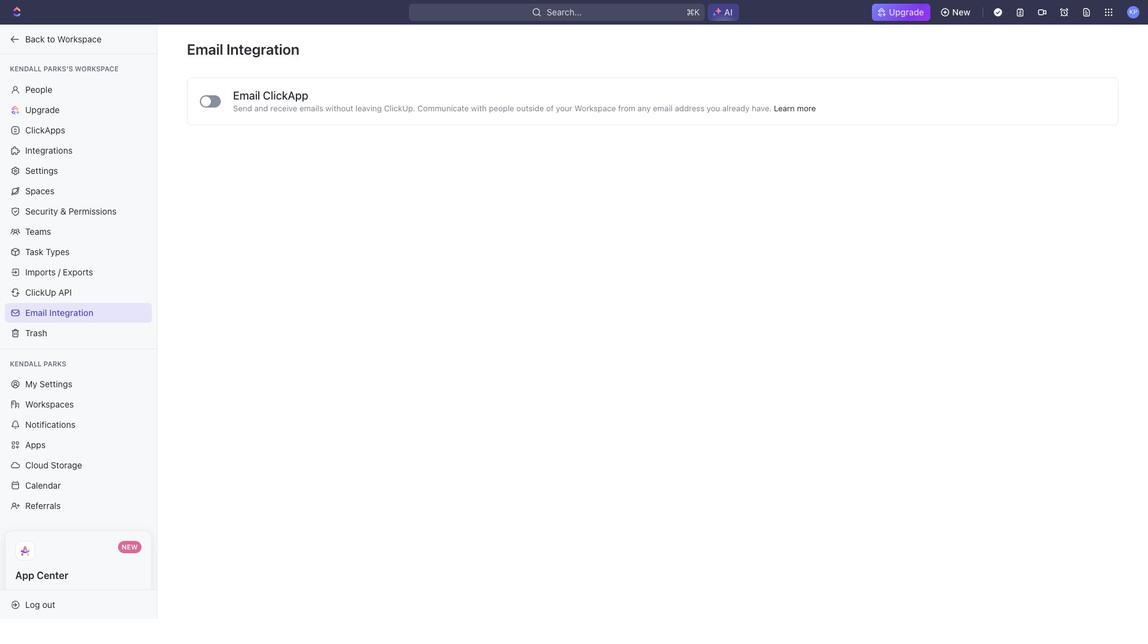 Task type: describe. For each thing, give the bounding box(es) containing it.
clickapps link
[[5, 120, 152, 140]]

send
[[233, 103, 252, 113]]

clickapp
[[263, 89, 308, 102]]

1 vertical spatial settings
[[40, 379, 72, 389]]

exports
[[63, 267, 93, 277]]

new inside button
[[953, 7, 971, 17]]

and
[[254, 103, 268, 113]]

apps
[[25, 440, 46, 450]]

address
[[675, 103, 705, 113]]

api
[[58, 287, 72, 297]]

trash
[[25, 328, 47, 338]]

cloud storage link
[[5, 456, 152, 475]]

already
[[723, 103, 750, 113]]

log out button
[[5, 595, 146, 615]]

receive
[[270, 103, 297, 113]]

0 vertical spatial upgrade link
[[872, 4, 930, 21]]

task
[[25, 246, 43, 257]]

notifications link
[[5, 415, 152, 435]]

integrations
[[25, 145, 73, 155]]

kendall parks's workspace
[[10, 65, 119, 73]]

back
[[25, 34, 45, 44]]

emails
[[300, 103, 323, 113]]

teams
[[25, 226, 51, 236]]

2 vertical spatial email
[[25, 307, 47, 318]]

referrals link
[[5, 496, 152, 516]]

teams link
[[5, 222, 152, 241]]

workspaces link
[[5, 395, 152, 415]]

people link
[[5, 80, 152, 99]]

search...
[[547, 7, 582, 17]]

referrals
[[25, 501, 61, 511]]

spaces link
[[5, 181, 152, 201]]

storage
[[51, 460, 82, 471]]

integrations link
[[5, 141, 152, 160]]

0 vertical spatial email
[[187, 41, 223, 58]]

ai
[[725, 7, 733, 17]]

app center
[[15, 570, 68, 581]]

security & permissions link
[[5, 201, 152, 221]]

0 vertical spatial settings
[[25, 165, 58, 176]]

email inside email clickapp send and receive emails without leaving clickup. communicate with people outside of your workspace from any email address you already have. learn more
[[233, 89, 260, 102]]

calendar
[[25, 480, 61, 491]]

1 vertical spatial upgrade link
[[5, 100, 152, 120]]

/
[[58, 267, 60, 277]]

email integration link
[[5, 303, 152, 323]]

notifications
[[25, 419, 75, 430]]

types
[[46, 246, 69, 257]]

1 horizontal spatial integration
[[226, 41, 300, 58]]

out
[[42, 599, 55, 610]]

imports / exports
[[25, 267, 93, 277]]

task types
[[25, 246, 69, 257]]

kp
[[1130, 8, 1138, 16]]

clickup api link
[[5, 283, 152, 302]]

workspace inside email clickapp send and receive emails without leaving clickup. communicate with people outside of your workspace from any email address you already have. learn more
[[575, 103, 616, 113]]

security
[[25, 206, 58, 216]]

⌘k
[[686, 7, 700, 17]]



Task type: locate. For each thing, give the bounding box(es) containing it.
clickapps
[[25, 125, 65, 135]]

1 horizontal spatial email
[[187, 41, 223, 58]]

spaces
[[25, 185, 54, 196]]

workspace inside button
[[57, 34, 102, 44]]

my
[[25, 379, 37, 389]]

log out
[[25, 599, 55, 610]]

workspace right to
[[57, 34, 102, 44]]

0 vertical spatial integration
[[226, 41, 300, 58]]

learn more link
[[774, 103, 816, 113]]

parks
[[43, 360, 66, 368]]

workspace for back to workspace
[[57, 34, 102, 44]]

parks's
[[43, 65, 73, 73]]

0 horizontal spatial new
[[122, 543, 138, 551]]

0 vertical spatial new
[[953, 7, 971, 17]]

trash link
[[5, 323, 152, 343]]

kendall up the people
[[10, 65, 42, 73]]

settings down parks
[[40, 379, 72, 389]]

1 vertical spatial upgrade
[[25, 104, 60, 115]]

learn
[[774, 103, 795, 113]]

settings link
[[5, 161, 152, 181]]

workspace up people link
[[75, 65, 119, 73]]

email clickapp send and receive emails without leaving clickup. communicate with people outside of your workspace from any email address you already have. learn more
[[233, 89, 816, 113]]

imports / exports link
[[5, 262, 152, 282]]

2 vertical spatial workspace
[[575, 103, 616, 113]]

kendall
[[10, 65, 42, 73], [10, 360, 42, 368]]

outside
[[517, 103, 544, 113]]

from
[[618, 103, 636, 113]]

new button
[[935, 2, 978, 22]]

0 horizontal spatial integration
[[49, 307, 94, 318]]

upgrade link
[[872, 4, 930, 21], [5, 100, 152, 120]]

email
[[653, 103, 673, 113]]

leaving
[[356, 103, 382, 113]]

0 vertical spatial upgrade
[[889, 7, 924, 17]]

0 vertical spatial workspace
[[57, 34, 102, 44]]

1 vertical spatial email
[[233, 89, 260, 102]]

my settings
[[25, 379, 72, 389]]

email integration up send
[[187, 41, 300, 58]]

2 kendall from the top
[[10, 360, 42, 368]]

integration down clickup api link
[[49, 307, 94, 318]]

workspaces
[[25, 399, 74, 410]]

0 vertical spatial kendall
[[10, 65, 42, 73]]

people
[[489, 103, 514, 113]]

cloud
[[25, 460, 49, 471]]

any
[[638, 103, 651, 113]]

ai button
[[708, 4, 740, 21]]

0 horizontal spatial upgrade link
[[5, 100, 152, 120]]

clickup api
[[25, 287, 72, 297]]

app
[[15, 570, 34, 581]]

0 vertical spatial email integration
[[187, 41, 300, 58]]

email integration inside email integration link
[[25, 307, 94, 318]]

1 vertical spatial workspace
[[75, 65, 119, 73]]

more
[[797, 103, 816, 113]]

workspace right your
[[575, 103, 616, 113]]

permissions
[[69, 206, 117, 216]]

cloud storage
[[25, 460, 82, 471]]

have.
[[752, 103, 772, 113]]

email integration down api
[[25, 307, 94, 318]]

0 horizontal spatial upgrade
[[25, 104, 60, 115]]

0 horizontal spatial email
[[25, 307, 47, 318]]

upgrade
[[889, 7, 924, 17], [25, 104, 60, 115]]

apps link
[[5, 435, 152, 455]]

new
[[953, 7, 971, 17], [122, 543, 138, 551]]

your
[[556, 103, 572, 113]]

my settings link
[[5, 375, 152, 394]]

settings
[[25, 165, 58, 176], [40, 379, 72, 389]]

upgrade left new button
[[889, 7, 924, 17]]

task types link
[[5, 242, 152, 262]]

calendar link
[[5, 476, 152, 496]]

workspace
[[57, 34, 102, 44], [75, 65, 119, 73], [575, 103, 616, 113]]

1 vertical spatial integration
[[49, 307, 94, 318]]

1 horizontal spatial email integration
[[187, 41, 300, 58]]

1 vertical spatial new
[[122, 543, 138, 551]]

clickup
[[25, 287, 56, 297]]

communicate
[[418, 103, 469, 113]]

center
[[37, 570, 68, 581]]

back to workspace
[[25, 34, 102, 44]]

kendall parks
[[10, 360, 66, 368]]

email
[[187, 41, 223, 58], [233, 89, 260, 102], [25, 307, 47, 318]]

you
[[707, 103, 720, 113]]

1 horizontal spatial new
[[953, 7, 971, 17]]

email integration
[[187, 41, 300, 58], [25, 307, 94, 318]]

with
[[471, 103, 487, 113]]

upgrade up 'clickapps'
[[25, 104, 60, 115]]

1 kendall from the top
[[10, 65, 42, 73]]

clickup.
[[384, 103, 415, 113]]

to
[[47, 34, 55, 44]]

kendall up my
[[10, 360, 42, 368]]

integration
[[226, 41, 300, 58], [49, 307, 94, 318]]

people
[[25, 84, 52, 94]]

integration up the clickapp
[[226, 41, 300, 58]]

log
[[25, 599, 40, 610]]

1 horizontal spatial upgrade
[[889, 7, 924, 17]]

settings up spaces
[[25, 165, 58, 176]]

of
[[546, 103, 554, 113]]

1 vertical spatial email integration
[[25, 307, 94, 318]]

0 horizontal spatial email integration
[[25, 307, 94, 318]]

imports
[[25, 267, 56, 277]]

&
[[60, 206, 66, 216]]

2 horizontal spatial email
[[233, 89, 260, 102]]

back to workspace button
[[5, 29, 146, 49]]

kendall for people
[[10, 65, 42, 73]]

upgrade link left new button
[[872, 4, 930, 21]]

workspace for kendall parks's workspace
[[75, 65, 119, 73]]

upgrade link up clickapps link
[[5, 100, 152, 120]]

without
[[326, 103, 353, 113]]

1 horizontal spatial upgrade link
[[872, 4, 930, 21]]

1 vertical spatial kendall
[[10, 360, 42, 368]]

security & permissions
[[25, 206, 117, 216]]

kp button
[[1124, 2, 1143, 22]]

kendall for my settings
[[10, 360, 42, 368]]



Task type: vqa. For each thing, say whether or not it's contained in the screenshot.
the White label Skin ClickUp with your brand colors, logo, and a custom URL.
no



